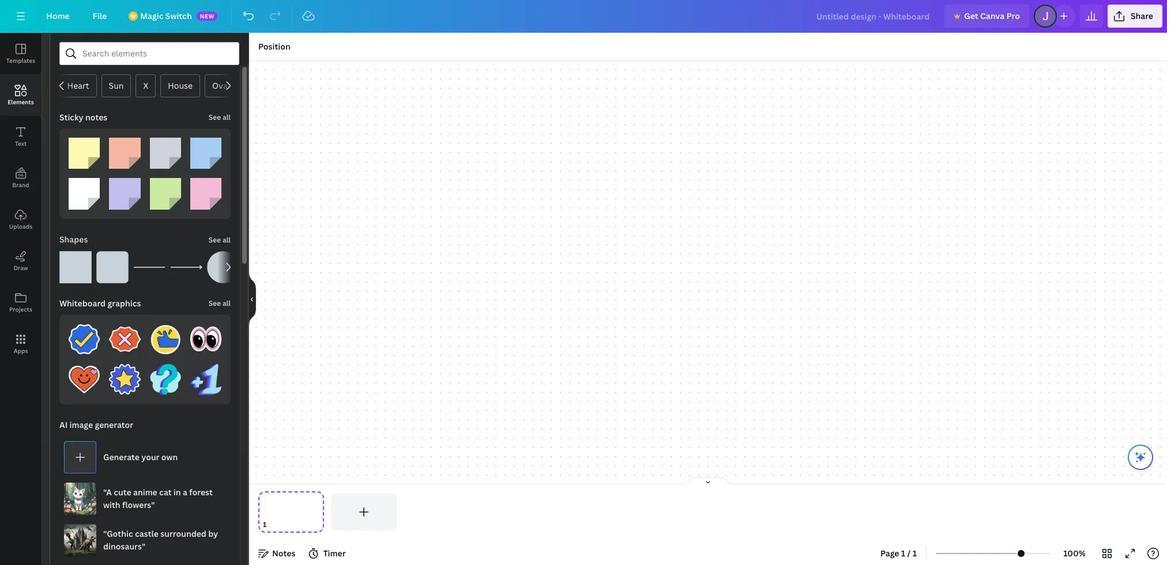 Task type: locate. For each thing, give the bounding box(es) containing it.
ai image generator
[[59, 420, 133, 431]]

brand
[[12, 181, 29, 189]]

cross mark illustration sticker image
[[109, 324, 140, 355]]

elements
[[8, 98, 34, 106]]

0 horizontal spatial add this line to the canvas image
[[133, 251, 166, 284]]

see all button down pink sticky note image
[[207, 228, 232, 251]]

3 see from the top
[[209, 298, 221, 308]]

purple sticky note image
[[109, 178, 140, 210]]

your
[[141, 452, 159, 463]]

sticky
[[59, 112, 83, 123]]

Design title text field
[[807, 5, 940, 28]]

"a cute anime cat in a forest with flowers"
[[103, 487, 213, 511]]

white sticky note image
[[69, 178, 100, 210]]

group down the graphics
[[109, 317, 140, 355]]

castle
[[135, 529, 159, 540]]

group down 'whiteboard'
[[69, 317, 100, 355]]

sun
[[109, 80, 124, 91]]

1 left /
[[901, 549, 906, 560]]

magic
[[140, 10, 164, 21]]

elements button
[[0, 74, 42, 116]]

0 vertical spatial see all
[[209, 112, 231, 122]]

see down oval button
[[209, 112, 221, 122]]

generator
[[95, 420, 133, 431]]

see all left hide image
[[209, 298, 231, 308]]

group right thumb up icon
[[190, 317, 221, 355]]

oval
[[212, 80, 230, 91]]

group down sticky notes at the left top of page
[[69, 131, 100, 169]]

1 vertical spatial see all button
[[207, 228, 232, 251]]

switch
[[165, 10, 192, 21]]

0 vertical spatial all
[[223, 112, 231, 122]]

projects
[[9, 306, 32, 314]]

graphics
[[108, 298, 141, 309]]

flowers"
[[122, 500, 155, 511]]

position button
[[254, 37, 295, 56]]

surrounded
[[160, 529, 206, 540]]

check mark illustration sticker image
[[69, 324, 100, 355]]

group
[[69, 131, 100, 169], [109, 131, 140, 169], [150, 131, 181, 169], [190, 131, 221, 169], [69, 171, 100, 210], [109, 171, 140, 210], [150, 171, 181, 210], [190, 171, 221, 210], [59, 244, 92, 284], [96, 244, 129, 284], [207, 251, 239, 284], [69, 317, 100, 355], [109, 317, 140, 355], [150, 317, 181, 355], [190, 317, 221, 355], [69, 357, 100, 396], [109, 357, 140, 396], [150, 357, 181, 396], [190, 357, 221, 396]]

with
[[103, 500, 120, 511]]

all left hide image
[[223, 298, 231, 308]]

uploads button
[[0, 199, 42, 241]]

group right square image in the left of the page
[[96, 244, 129, 284]]

get canva pro
[[965, 10, 1020, 21]]

see all button
[[209, 112, 231, 123], [207, 228, 232, 251], [209, 298, 231, 309]]

templates button
[[0, 33, 42, 74]]

all down oval button
[[223, 112, 231, 122]]

0 vertical spatial see
[[209, 112, 221, 122]]

3 all from the top
[[223, 298, 231, 308]]

all up white circle shape image
[[223, 235, 231, 245]]

group right cross mark illustration sticker image
[[150, 317, 181, 355]]

0 horizontal spatial 1
[[901, 549, 906, 560]]

share button
[[1108, 5, 1163, 28]]

1 see from the top
[[209, 112, 221, 122]]

see
[[209, 112, 221, 122], [209, 235, 221, 245], [209, 298, 221, 308]]

group down blue sticky note image
[[190, 171, 221, 210]]

/
[[908, 549, 911, 560]]

page
[[881, 549, 900, 560]]

all
[[223, 112, 231, 122], [223, 235, 231, 245], [223, 298, 231, 308]]

group right "gray sticky note" image
[[190, 131, 221, 169]]

yellow sticky note image
[[69, 138, 100, 169]]

text
[[15, 140, 27, 148]]

2 vertical spatial see all
[[209, 298, 231, 308]]

brand button
[[0, 157, 42, 199]]

add this line to the canvas image left white circle shape image
[[170, 251, 202, 284]]

1 vertical spatial see
[[209, 235, 221, 245]]

house button
[[161, 74, 200, 97]]

1
[[901, 549, 906, 560], [913, 549, 917, 560]]

whiteboard
[[59, 298, 106, 309]]

oval button
[[205, 74, 238, 97]]

see all button left hide image
[[209, 298, 231, 309]]

1 see all from the top
[[209, 112, 231, 122]]

0 vertical spatial see all button
[[209, 112, 231, 123]]

new
[[200, 12, 214, 20]]

see up white circle shape image
[[209, 235, 221, 245]]

hide image
[[249, 272, 256, 327]]

own
[[161, 452, 178, 463]]

1 1 from the left
[[901, 549, 906, 560]]

generate
[[103, 452, 140, 463]]

1 vertical spatial all
[[223, 235, 231, 245]]

cat
[[159, 487, 172, 498]]

shapes
[[59, 234, 88, 245]]

group down sticky notes button
[[109, 131, 140, 169]]

1 all from the top
[[223, 112, 231, 122]]

all for graphics
[[223, 298, 231, 308]]

image
[[69, 420, 93, 431]]

see for graphics
[[209, 298, 221, 308]]

gray sticky note image
[[150, 138, 181, 169]]

cute
[[114, 487, 131, 498]]

see all button for graphics
[[209, 298, 231, 309]]

see down white circle shape image
[[209, 298, 221, 308]]

see all
[[209, 112, 231, 122], [209, 235, 231, 245], [209, 298, 231, 308]]

see for notes
[[209, 112, 221, 122]]

file
[[93, 10, 107, 21]]

page 1 / 1
[[881, 549, 917, 560]]

blue sticky note image
[[190, 138, 221, 169]]

add this line to the canvas image
[[133, 251, 166, 284], [170, 251, 202, 284]]

Search elements search field
[[82, 43, 216, 65]]

draw
[[14, 264, 28, 272]]

2 vertical spatial see all button
[[209, 298, 231, 309]]

see all up white circle shape image
[[209, 235, 231, 245]]

x button
[[136, 74, 156, 97]]

square image
[[59, 251, 92, 284]]

2 vertical spatial all
[[223, 298, 231, 308]]

1 horizontal spatial 1
[[913, 549, 917, 560]]

promoting ideas and work image
[[190, 364, 221, 396]]

3 see all from the top
[[209, 298, 231, 308]]

group down "gray sticky note" image
[[150, 171, 181, 210]]

1 right /
[[913, 549, 917, 560]]

page 1 image
[[258, 494, 324, 531]]

pink sticky note image
[[190, 178, 221, 210]]

see all button down oval button
[[209, 112, 231, 123]]

1 horizontal spatial add this line to the canvas image
[[170, 251, 202, 284]]

notes button
[[254, 545, 300, 564]]

2 see all from the top
[[209, 235, 231, 245]]

group left blue sticky note image
[[150, 131, 181, 169]]

1 vertical spatial see all
[[209, 235, 231, 245]]

see all down oval button
[[209, 112, 231, 122]]

2 vertical spatial see
[[209, 298, 221, 308]]

heart button
[[60, 74, 97, 97]]

get
[[965, 10, 979, 21]]

1 add this line to the canvas image from the left
[[133, 251, 166, 284]]

sticky notes button
[[59, 111, 204, 124]]

add this line to the canvas image right rounded square image
[[133, 251, 166, 284]]



Task type: describe. For each thing, give the bounding box(es) containing it.
orange sticky note image
[[109, 138, 140, 169]]

smiley heart illustration sticker image
[[69, 364, 100, 396]]

position
[[258, 41, 291, 52]]

100% button
[[1056, 545, 1094, 564]]

anime
[[133, 487, 157, 498]]

group down orange sticky note image
[[109, 171, 140, 210]]

2 all from the top
[[223, 235, 231, 245]]

canva assistant image
[[1134, 451, 1148, 465]]

a
[[183, 487, 187, 498]]

2 see from the top
[[209, 235, 221, 245]]

home link
[[37, 5, 79, 28]]

x
[[143, 80, 148, 91]]

group down yellow sticky note image
[[69, 171, 100, 210]]

by
[[208, 529, 218, 540]]

group down cross mark illustration sticker image
[[109, 357, 140, 396]]

group left hide image
[[207, 251, 239, 284]]

2 add this line to the canvas image from the left
[[170, 251, 202, 284]]

text button
[[0, 116, 42, 157]]

uploads
[[9, 223, 32, 231]]

whiteboard graphics button
[[59, 297, 204, 310]]

"a
[[103, 487, 112, 498]]

templates
[[6, 57, 35, 65]]

eye illustration sticker image
[[190, 324, 221, 355]]

draw button
[[0, 241, 42, 282]]

shapes button
[[58, 228, 89, 251]]

green sticky note image
[[150, 178, 181, 210]]

group down eye illustration sticker image
[[190, 357, 221, 396]]

home
[[46, 10, 70, 21]]

rounded square image
[[96, 251, 129, 284]]

dinosaurs"
[[103, 542, 145, 553]]

all for notes
[[223, 112, 231, 122]]

critiquing work image
[[150, 364, 181, 396]]

file button
[[84, 5, 116, 28]]

hide pages image
[[681, 477, 736, 486]]

apps button
[[0, 324, 42, 365]]

forest
[[189, 487, 213, 498]]

see all for notes
[[209, 112, 231, 122]]

star illustration sticker image
[[109, 364, 140, 396]]

group down thumb up icon
[[150, 357, 181, 396]]

2 1 from the left
[[913, 549, 917, 560]]

see all button for notes
[[209, 112, 231, 123]]

group left rounded square image
[[59, 244, 92, 284]]

100%
[[1064, 549, 1086, 560]]

thumb up icon image
[[150, 324, 181, 355]]

notes
[[85, 112, 107, 123]]

magic switch
[[140, 10, 192, 21]]

notes
[[272, 549, 296, 560]]

heart
[[67, 80, 89, 91]]

get canva pro button
[[945, 5, 1030, 28]]

in
[[174, 487, 181, 498]]

apps
[[14, 347, 28, 355]]

timer
[[323, 549, 346, 560]]

sun button
[[101, 74, 131, 97]]

pro
[[1007, 10, 1020, 21]]

Page title text field
[[272, 520, 276, 531]]

group down check mark illustration sticker image
[[69, 357, 100, 396]]

projects button
[[0, 282, 42, 324]]

see all for graphics
[[209, 298, 231, 308]]

"gothic
[[103, 529, 133, 540]]

house
[[168, 80, 193, 91]]

"gothic castle surrounded by dinosaurs"
[[103, 529, 218, 553]]

white circle shape image
[[207, 251, 239, 284]]

canva
[[981, 10, 1005, 21]]

main menu bar
[[0, 0, 1167, 33]]

share
[[1131, 10, 1154, 21]]

sticky notes
[[59, 112, 107, 123]]

see all inside button
[[209, 235, 231, 245]]

side panel tab list
[[0, 33, 42, 365]]

ai
[[59, 420, 68, 431]]

whiteboard graphics
[[59, 298, 141, 309]]

generate your own
[[103, 452, 178, 463]]

timer button
[[305, 545, 350, 564]]



Task type: vqa. For each thing, say whether or not it's contained in the screenshot.
(S
no



